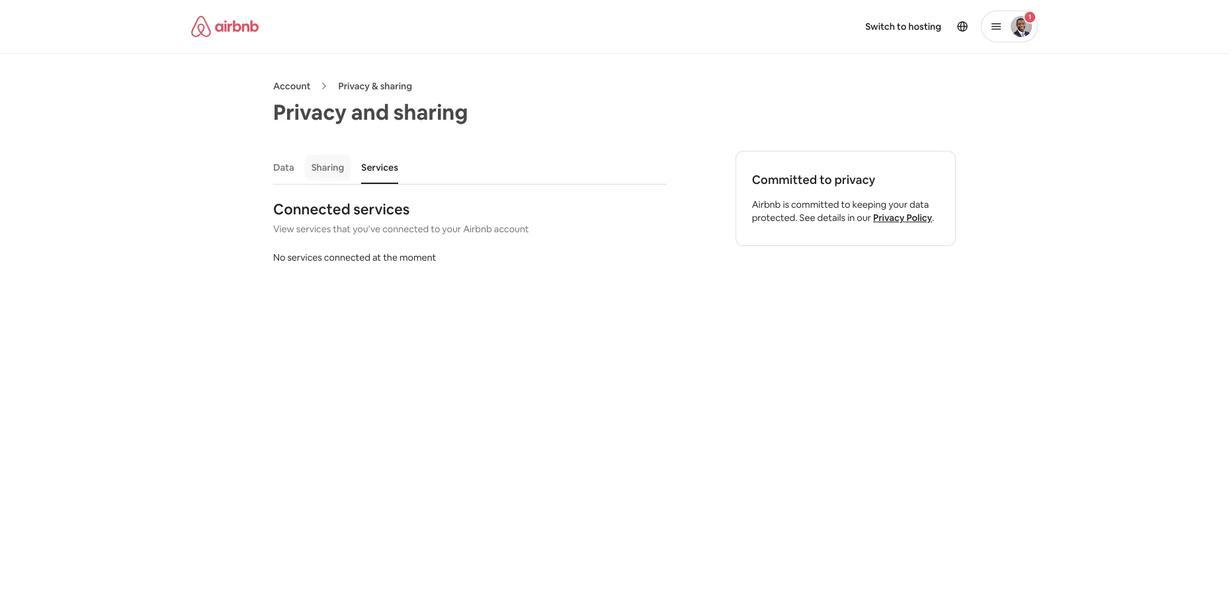 Task type: describe. For each thing, give the bounding box(es) containing it.
committed
[[752, 172, 817, 187]]

hosting
[[909, 21, 942, 32]]

account link
[[273, 80, 311, 92]]

&
[[372, 80, 378, 92]]

protected.
[[752, 212, 798, 224]]

switch to hosting link
[[858, 13, 950, 40]]

data
[[273, 161, 294, 173]]

and
[[351, 99, 389, 126]]

1 vertical spatial services
[[296, 223, 331, 235]]

you've
[[353, 223, 381, 235]]

policy
[[907, 212, 933, 224]]

account
[[273, 80, 311, 92]]

services for connected
[[354, 200, 410, 218]]

view
[[273, 223, 294, 235]]

airbnb is committed to keeping your data protected. see details in our
[[752, 199, 929, 224]]

keeping
[[853, 199, 887, 210]]

no services connected at the moment
[[273, 251, 436, 263]]

data
[[910, 199, 929, 210]]

connected inside connected services view services that you've connected to your airbnb account
[[383, 223, 429, 235]]

details
[[818, 212, 846, 224]]

sharing button
[[305, 155, 351, 180]]

data button
[[267, 155, 301, 180]]

sharing for privacy & sharing
[[380, 80, 412, 92]]

no
[[273, 251, 285, 263]]

1
[[1029, 13, 1032, 21]]

airbnb inside connected services view services that you've connected to your airbnb account
[[463, 223, 492, 235]]

to inside the airbnb is committed to keeping your data protected. see details in our
[[841, 199, 851, 210]]

privacy & sharing
[[338, 80, 412, 92]]

services
[[362, 161, 398, 173]]

the
[[383, 251, 398, 263]]

profile element
[[631, 0, 1038, 53]]

moment
[[400, 251, 436, 263]]

switch
[[866, 21, 895, 32]]

privacy policy .
[[873, 212, 935, 224]]

privacy
[[835, 172, 876, 187]]

sharing for privacy and sharing
[[394, 99, 468, 126]]

connected
[[273, 200, 350, 218]]

privacy for privacy & sharing
[[338, 80, 370, 92]]



Task type: vqa. For each thing, say whether or not it's contained in the screenshot.
Airbnb to the left
yes



Task type: locate. For each thing, give the bounding box(es) containing it.
0 horizontal spatial connected
[[324, 251, 371, 263]]

0 vertical spatial sharing
[[380, 80, 412, 92]]

to inside profile element
[[897, 21, 907, 32]]

sharing
[[380, 80, 412, 92], [394, 99, 468, 126]]

in
[[848, 212, 855, 224]]

services
[[354, 200, 410, 218], [296, 223, 331, 235], [287, 251, 322, 263]]

sharing right and
[[394, 99, 468, 126]]

connected
[[383, 223, 429, 235], [324, 251, 371, 263]]

see
[[800, 212, 816, 224]]

to right switch
[[897, 21, 907, 32]]

committed
[[791, 199, 839, 210]]

0 vertical spatial your
[[889, 199, 908, 210]]

1 vertical spatial your
[[442, 223, 461, 235]]

connected down that
[[324, 251, 371, 263]]

2 vertical spatial services
[[287, 251, 322, 263]]

airbnb
[[752, 199, 781, 210], [463, 223, 492, 235]]

1 vertical spatial airbnb
[[463, 223, 492, 235]]

1 horizontal spatial your
[[889, 199, 908, 210]]

your up privacy policy link
[[889, 199, 908, 210]]

1 vertical spatial connected
[[324, 251, 371, 263]]

privacy policy link
[[873, 212, 933, 224]]

to inside connected services view services that you've connected to your airbnb account
[[431, 223, 440, 235]]

connected services view services that you've connected to your airbnb account
[[273, 200, 529, 235]]

that
[[333, 223, 351, 235]]

your
[[889, 199, 908, 210], [442, 223, 461, 235]]

0 horizontal spatial your
[[442, 223, 461, 235]]

1 button
[[981, 11, 1038, 42]]

sharing right &
[[380, 80, 412, 92]]

to up committed at the top right of the page
[[820, 172, 832, 187]]

services button
[[355, 155, 405, 180]]

your left account
[[442, 223, 461, 235]]

privacy left &
[[338, 80, 370, 92]]

1 horizontal spatial connected
[[383, 223, 429, 235]]

services down connected
[[296, 223, 331, 235]]

privacy down account
[[273, 99, 347, 126]]

services for no
[[287, 251, 322, 263]]

privacy for privacy and sharing
[[273, 99, 347, 126]]

your inside connected services view services that you've connected to your airbnb account
[[442, 223, 461, 235]]

1 horizontal spatial airbnb
[[752, 199, 781, 210]]

.
[[933, 212, 935, 224]]

to
[[897, 21, 907, 32], [820, 172, 832, 187], [841, 199, 851, 210], [431, 223, 440, 235]]

0 vertical spatial privacy
[[338, 80, 370, 92]]

airbnb up protected.
[[752, 199, 781, 210]]

0 vertical spatial connected
[[383, 223, 429, 235]]

tab list containing data
[[267, 151, 667, 184]]

1 vertical spatial sharing
[[394, 99, 468, 126]]

at
[[373, 251, 381, 263]]

switch to hosting
[[866, 21, 942, 32]]

0 vertical spatial services
[[354, 200, 410, 218]]

our
[[857, 212, 871, 224]]

1 vertical spatial privacy
[[273, 99, 347, 126]]

airbnb left account
[[463, 223, 492, 235]]

0 vertical spatial airbnb
[[752, 199, 781, 210]]

services right no
[[287, 251, 322, 263]]

tab list
[[267, 151, 667, 184]]

committed to privacy
[[752, 172, 876, 187]]

0 horizontal spatial airbnb
[[463, 223, 492, 235]]

privacy down keeping on the right top
[[873, 212, 905, 224]]

2 vertical spatial privacy
[[873, 212, 905, 224]]

privacy and sharing
[[273, 99, 468, 126]]

privacy
[[338, 80, 370, 92], [273, 99, 347, 126], [873, 212, 905, 224]]

services up you've
[[354, 200, 410, 218]]

sharing
[[311, 161, 344, 173]]

your inside the airbnb is committed to keeping your data protected. see details in our
[[889, 199, 908, 210]]

connected up the moment
[[383, 223, 429, 235]]

account
[[494, 223, 529, 235]]

to up in
[[841, 199, 851, 210]]

to up the moment
[[431, 223, 440, 235]]

airbnb inside the airbnb is committed to keeping your data protected. see details in our
[[752, 199, 781, 210]]

is
[[783, 199, 789, 210]]



